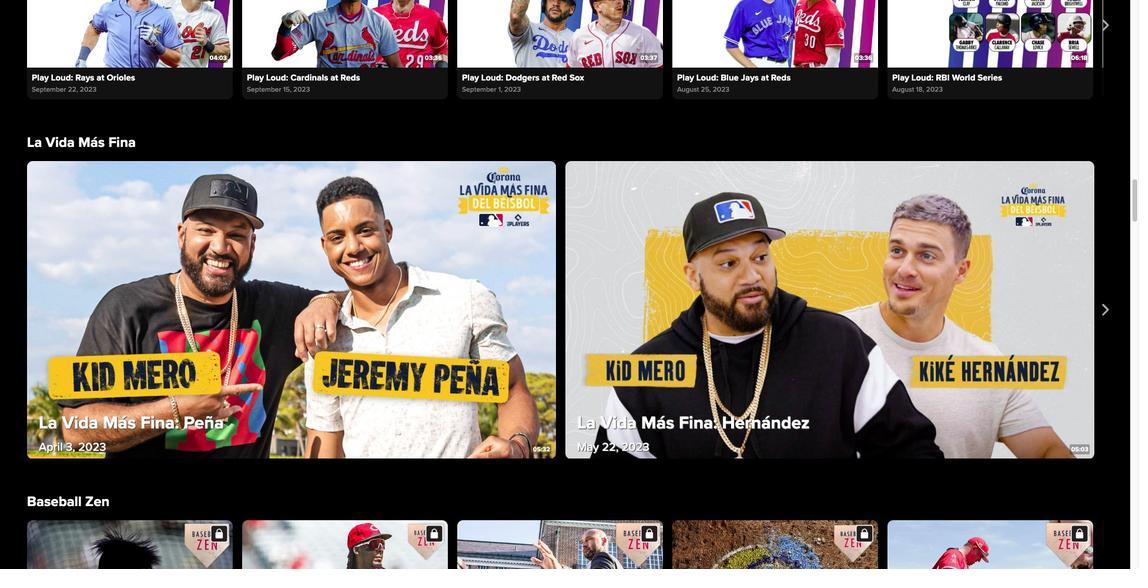 Task type: vqa. For each thing, say whether or not it's contained in the screenshot.


Task type: locate. For each thing, give the bounding box(es) containing it.
play left blue on the right top of the page
[[677, 72, 694, 83]]

at inside play loud: dodgers at red sox september 1, 2023
[[542, 72, 550, 83]]

22, right may
[[602, 440, 619, 454]]

4 play from the left
[[677, 72, 694, 83]]

vida for la vida más fina: hernández
[[601, 412, 637, 434]]

la vida más fina: peña image
[[27, 161, 556, 459]]

la vida más fina: hernández
[[577, 412, 810, 434]]

at right rays
[[97, 72, 104, 83]]

0 horizontal spatial fina:
[[141, 412, 179, 434]]

at left red
[[542, 72, 550, 83]]

fina
[[108, 134, 136, 151]]

baseball
[[27, 494, 82, 511]]

2 at from the left
[[331, 72, 338, 83]]

vida
[[46, 134, 75, 151], [62, 412, 98, 434], [601, 412, 637, 434]]

vida for la vida más fina: peña
[[62, 412, 98, 434]]

1 horizontal spatial 03:36
[[855, 54, 873, 62]]

play loud: blue jays at reds image
[[673, 0, 878, 68]]

la
[[27, 134, 42, 151], [39, 412, 57, 434], [577, 412, 596, 434]]

jays
[[741, 72, 759, 83]]

play left dodgers
[[462, 72, 479, 83]]

play
[[32, 72, 49, 83], [247, 72, 264, 83], [462, 72, 479, 83], [677, 72, 694, 83], [893, 72, 910, 83]]

1 fina: from the left
[[141, 412, 179, 434]]

la vida más fina
[[27, 134, 136, 151]]

1 vertical spatial 22,
[[602, 440, 619, 454]]

2 horizontal spatial september
[[462, 85, 497, 94]]

play left the rbi
[[893, 72, 910, 83]]

loud: left rays
[[51, 72, 73, 83]]

1 horizontal spatial fina:
[[679, 412, 718, 434]]

play inside play loud: blue jays at reds august 25, 2023
[[677, 72, 694, 83]]

reds right cardinals
[[341, 72, 360, 83]]

loud:
[[51, 72, 73, 83], [266, 72, 288, 83], [481, 72, 504, 83], [697, 72, 719, 83], [912, 72, 934, 83]]

la vida más fina: peña
[[39, 412, 224, 434]]

play loud: blue jays at reds august 25, 2023
[[677, 72, 791, 94]]

at inside play loud: cardinals at reds september 15, 2023
[[331, 72, 338, 83]]

play left cardinals
[[247, 72, 264, 83]]

04:03
[[210, 54, 227, 62]]

play inside play loud: rbi world series august 18, 2023
[[893, 72, 910, 83]]

0 horizontal spatial august
[[677, 85, 699, 94]]

0 vertical spatial 22,
[[68, 85, 78, 94]]

18,
[[916, 85, 925, 94]]

1 at from the left
[[97, 72, 104, 83]]

1 horizontal spatial 22,
[[602, 440, 619, 454]]

fina: for hernández
[[679, 412, 718, 434]]

más up the april 3, 2023
[[103, 412, 136, 434]]

august left 25,
[[677, 85, 699, 94]]

at
[[97, 72, 104, 83], [331, 72, 338, 83], [542, 72, 550, 83], [761, 72, 769, 83]]

play inside play loud: dodgers at red sox september 1, 2023
[[462, 72, 479, 83]]

play for play loud: cardinals at reds
[[247, 72, 264, 83]]

vida for la vida más fina
[[46, 134, 75, 151]]

september
[[32, 85, 66, 94], [247, 85, 281, 94], [462, 85, 497, 94]]

más up may 22, 2023 at the bottom right of the page
[[642, 412, 675, 434]]

3 september from the left
[[462, 85, 497, 94]]

at inside play loud: rays at orioles september 22, 2023
[[97, 72, 104, 83]]

at inside play loud: blue jays at reds august 25, 2023
[[761, 72, 769, 83]]

blue
[[721, 72, 739, 83]]

2023
[[80, 85, 97, 94], [293, 85, 310, 94], [504, 85, 521, 94], [713, 85, 730, 94], [927, 85, 943, 94], [78, 440, 106, 454], [622, 440, 650, 454]]

april 3, 2023
[[39, 440, 106, 454]]

2023 right 18,
[[927, 85, 943, 94]]

september for play loud: cardinals at reds
[[247, 85, 281, 94]]

2023 down blue on the right top of the page
[[713, 85, 730, 94]]

3 at from the left
[[542, 72, 550, 83]]

5 loud: from the left
[[912, 72, 934, 83]]

loud: inside play loud: blue jays at reds august 25, 2023
[[697, 72, 719, 83]]

play inside play loud: cardinals at reds september 15, 2023
[[247, 72, 264, 83]]

september inside play loud: rays at orioles september 22, 2023
[[32, 85, 66, 94]]

play loud: rbi world series image
[[888, 0, 1094, 68]]

1 reds from the left
[[341, 72, 360, 83]]

2 september from the left
[[247, 85, 281, 94]]

0 horizontal spatial 03:36
[[425, 54, 442, 62]]

reds right jays
[[771, 72, 791, 83]]

2023 down rays
[[80, 85, 97, 94]]

1 play from the left
[[32, 72, 49, 83]]

loud: up 25,
[[697, 72, 719, 83]]

play for play loud: rbi world series
[[893, 72, 910, 83]]

22, inside play loud: rays at orioles september 22, 2023
[[68, 85, 78, 94]]

loud: for cardinals
[[266, 72, 288, 83]]

3 loud: from the left
[[481, 72, 504, 83]]

at right jays
[[761, 72, 769, 83]]

1 september from the left
[[32, 85, 66, 94]]

play loud: rays at orioles image
[[27, 0, 233, 68]]

1 horizontal spatial reds
[[771, 72, 791, 83]]

25,
[[701, 85, 711, 94]]

loud: inside play loud: rbi world series august 18, 2023
[[912, 72, 934, 83]]

06:18
[[1072, 54, 1088, 62]]

3,
[[66, 440, 75, 454]]

15,
[[283, 85, 292, 94]]

at for cardinals
[[331, 72, 338, 83]]

1 horizontal spatial august
[[893, 85, 915, 94]]

1 horizontal spatial september
[[247, 85, 281, 94]]

play inside play loud: rays at orioles september 22, 2023
[[32, 72, 49, 83]]

zen
[[85, 494, 110, 511]]

reds
[[341, 72, 360, 83], [771, 72, 791, 83]]

2 loud: from the left
[[266, 72, 288, 83]]

más for la vida más fina: peña
[[103, 412, 136, 434]]

1 03:36 from the left
[[425, 54, 442, 62]]

22,
[[68, 85, 78, 94], [602, 440, 619, 454]]

más left fina
[[78, 134, 105, 151]]

2023 right 1,
[[504, 85, 521, 94]]

0 horizontal spatial 22,
[[68, 85, 78, 94]]

4 loud: from the left
[[697, 72, 719, 83]]

loud: inside play loud: dodgers at red sox september 1, 2023
[[481, 72, 504, 83]]

0 horizontal spatial reds
[[341, 72, 360, 83]]

play left rays
[[32, 72, 49, 83]]

hernández
[[722, 412, 810, 434]]

loud: up 1,
[[481, 72, 504, 83]]

0 horizontal spatial september
[[32, 85, 66, 94]]

august left 18,
[[893, 85, 915, 94]]

3 play from the left
[[462, 72, 479, 83]]

play loud: dodgers at red sox image
[[457, 0, 663, 68]]

1 august from the left
[[677, 85, 699, 94]]

cardinals
[[291, 72, 328, 83]]

2 fina: from the left
[[679, 412, 718, 434]]

loud: up 18,
[[912, 72, 934, 83]]

más
[[78, 134, 105, 151], [103, 412, 136, 434], [642, 412, 675, 434]]

september for play loud: rays at orioles
[[32, 85, 66, 94]]

2 reds from the left
[[771, 72, 791, 83]]

loud: inside play loud: cardinals at reds september 15, 2023
[[266, 72, 288, 83]]

4 at from the left
[[761, 72, 769, 83]]

april
[[39, 440, 63, 454]]

2 august from the left
[[893, 85, 915, 94]]

5 play from the left
[[893, 72, 910, 83]]

loud: inside play loud: rays at orioles september 22, 2023
[[51, 72, 73, 83]]

2 03:36 from the left
[[855, 54, 873, 62]]

may 22, 2023
[[577, 440, 650, 454]]

peña
[[184, 412, 224, 434]]

2023 inside play loud: blue jays at reds august 25, 2023
[[713, 85, 730, 94]]

play for play loud: blue jays at reds
[[677, 72, 694, 83]]

03:36
[[425, 54, 442, 62], [855, 54, 873, 62]]

más for la vida más fina
[[78, 134, 105, 151]]

2023 down cardinals
[[293, 85, 310, 94]]

september inside play loud: cardinals at reds september 15, 2023
[[247, 85, 281, 94]]

loud: up 15, on the left top of page
[[266, 72, 288, 83]]

loud: for rays
[[51, 72, 73, 83]]

1 loud: from the left
[[51, 72, 73, 83]]

august
[[677, 85, 699, 94], [893, 85, 915, 94]]

fina:
[[141, 412, 179, 434], [679, 412, 718, 434]]

at right cardinals
[[331, 72, 338, 83]]

2 play from the left
[[247, 72, 264, 83]]

2023 right 3,
[[78, 440, 106, 454]]

22, down rays
[[68, 85, 78, 94]]



Task type: describe. For each thing, give the bounding box(es) containing it.
series
[[978, 72, 1003, 83]]

fina: for peña
[[141, 412, 179, 434]]

reds inside play loud: blue jays at reds august 25, 2023
[[771, 72, 791, 83]]

loud: for blue
[[697, 72, 719, 83]]

baseball zen
[[27, 494, 110, 511]]

august inside play loud: blue jays at reds august 25, 2023
[[677, 85, 699, 94]]

rbi
[[936, 72, 950, 83]]

play loud: cardinals at reds image
[[242, 0, 448, 68]]

2023 inside play loud: cardinals at reds september 15, 2023
[[293, 85, 310, 94]]

la for la vida más fina
[[27, 134, 42, 151]]

loud: for rbi
[[912, 72, 934, 83]]

at for dodgers
[[542, 72, 550, 83]]

play for play loud: rays at orioles
[[32, 72, 49, 83]]

play for play loud: dodgers at red sox
[[462, 72, 479, 83]]

1,
[[498, 85, 503, 94]]

dodgers
[[506, 72, 540, 83]]

2023 inside play loud: rays at orioles september 22, 2023
[[80, 85, 97, 94]]

2023 inside play loud: rbi world series august 18, 2023
[[927, 85, 943, 94]]

rays
[[75, 72, 94, 83]]

03:36 for play loud: blue jays at reds
[[855, 54, 873, 62]]

2023 inside play loud: dodgers at red sox september 1, 2023
[[504, 85, 521, 94]]

play loud: dodgers at red sox september 1, 2023
[[462, 72, 584, 94]]

red
[[552, 72, 567, 83]]

la for la vida más fina: hernández
[[577, 412, 596, 434]]

05:03
[[1072, 445, 1089, 453]]

play loud: rays at orioles september 22, 2023
[[32, 72, 135, 94]]

may
[[577, 440, 599, 454]]

world
[[952, 72, 976, 83]]

play loud: rbi world series august 18, 2023
[[893, 72, 1003, 94]]

play loud: cardinals at reds september 15, 2023
[[247, 72, 360, 94]]

03:37
[[641, 54, 657, 62]]

la vida más fina: hernández image
[[566, 161, 1095, 459]]

sox
[[570, 72, 584, 83]]

orioles
[[107, 72, 135, 83]]

más for la vida más fina: hernández
[[642, 412, 675, 434]]

play loud: rays at tigers image
[[1103, 0, 1140, 68]]

at for rays
[[97, 72, 104, 83]]

05:32
[[533, 445, 550, 453]]

reds inside play loud: cardinals at reds september 15, 2023
[[341, 72, 360, 83]]

03:36 for play loud: cardinals at reds
[[425, 54, 442, 62]]

september inside play loud: dodgers at red sox september 1, 2023
[[462, 85, 497, 94]]

la for la vida más fina: peña
[[39, 412, 57, 434]]

2023 right may
[[622, 440, 650, 454]]

loud: for dodgers
[[481, 72, 504, 83]]

august inside play loud: rbi world series august 18, 2023
[[893, 85, 915, 94]]



